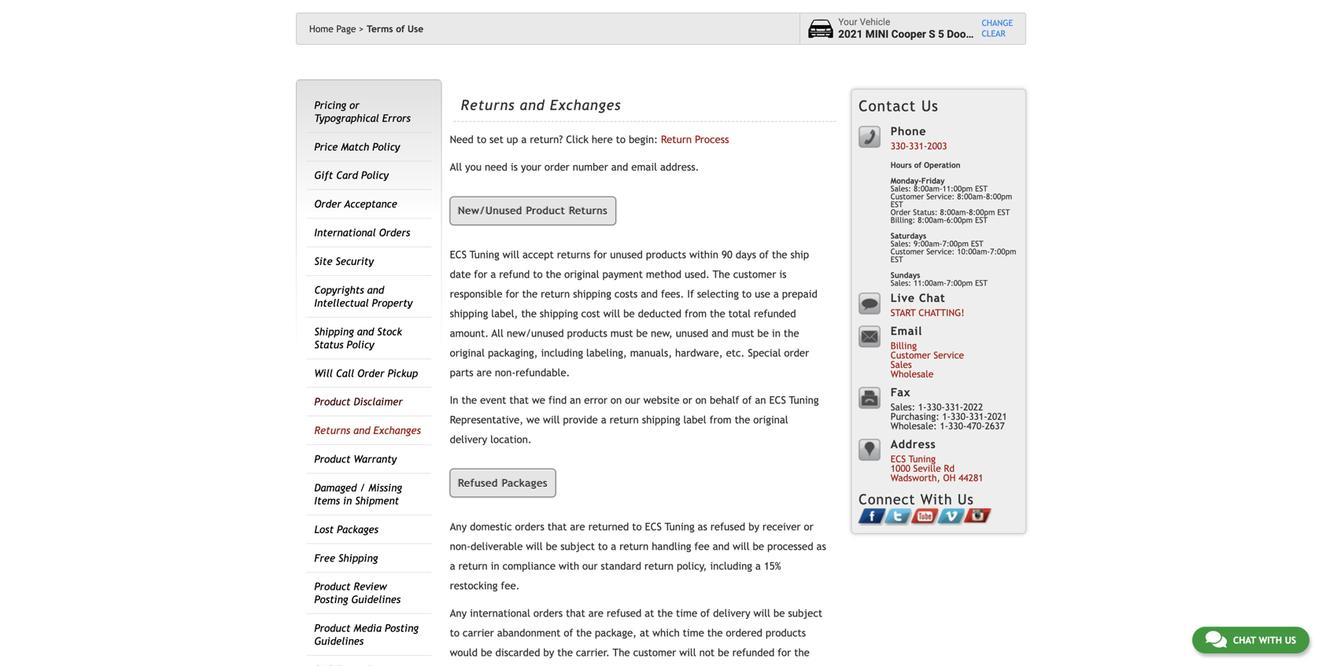Task type: describe. For each thing, give the bounding box(es) containing it.
8:00am- down 11:00pm
[[940, 208, 969, 217]]

disclaimer
[[354, 396, 403, 408]]

oh
[[943, 472, 956, 483]]

be up special at bottom
[[757, 327, 769, 339]]

live
[[891, 292, 915, 304]]

0 horizontal spatial order
[[314, 198, 341, 210]]

address.
[[660, 161, 699, 173]]

match
[[341, 141, 369, 153]]

wholesale
[[891, 369, 934, 380]]

0 horizontal spatial all
[[450, 161, 462, 173]]

the left carrier. in the left of the page
[[557, 647, 573, 659]]

method
[[646, 268, 681, 280]]

the left 'ship'
[[772, 249, 787, 261]]

in inside damaged / missing items in shipment
[[343, 495, 352, 507]]

of inside the ecs tuning will accept returns for unused products within 90 days of the ship date for a refund to the original payment method used. the customer is responsible for the return shipping costs and fees. if selecting to use a prepaid shipping label, the shipping cost will be deducted from the total refunded amount. all new/unused products must be new, unused and must be in the original packaging, including labeling, manuals, hardware, etc.  special order parts are non-refundable.
[[759, 249, 769, 261]]

6:00pm
[[947, 216, 973, 225]]

0 vertical spatial at
[[645, 608, 654, 620]]

a up "restocking"
[[450, 560, 455, 572]]

and left email
[[611, 161, 628, 173]]

billing link
[[891, 340, 917, 351]]

are for domestic
[[570, 521, 585, 533]]

1 vertical spatial shipping
[[338, 552, 378, 564]]

wadsworth,
[[891, 472, 940, 483]]

packages for refused packages
[[502, 477, 548, 489]]

1 horizontal spatial exchanges
[[550, 97, 621, 113]]

1- left 2022 on the right bottom of page
[[942, 411, 951, 422]]

and up etc.
[[712, 327, 728, 339]]

1 vertical spatial original
[[450, 347, 485, 359]]

error
[[584, 394, 607, 406]]

shipping up the new/unused
[[540, 308, 578, 320]]

1 service: from the top
[[926, 192, 955, 201]]

0 vertical spatial time
[[676, 608, 697, 620]]

abandonment
[[497, 627, 561, 639]]

be left new,
[[636, 327, 648, 339]]

new/unused product returns
[[458, 205, 608, 217]]

shipping up cost
[[573, 288, 611, 300]]

to right here
[[616, 133, 626, 146]]

2 on from the left
[[695, 394, 707, 406]]

refund
[[499, 268, 530, 280]]

2 an from the left
[[755, 394, 766, 406]]

a left "15%"
[[755, 560, 761, 572]]

billing
[[891, 340, 917, 351]]

will call order pickup link
[[314, 367, 418, 380]]

seville
[[913, 463, 941, 474]]

pricing or typographical errors
[[314, 99, 411, 124]]

policy inside shipping and stock status policy
[[347, 339, 374, 351]]

pricing or typographical errors link
[[314, 99, 411, 124]]

and down product disclaimer
[[353, 425, 370, 437]]

0 horizontal spatial is
[[511, 161, 518, 173]]

receiver
[[762, 521, 801, 533]]

refused inside any international orders that are refused at the time of delivery will be subject to carrier abandonment of the package, at which time the ordered products would be discarded by the carrier. the customer will not be refunded for t
[[607, 608, 642, 620]]

1 an from the left
[[570, 394, 581, 406]]

0 vertical spatial order
[[544, 161, 570, 173]]

label,
[[491, 308, 518, 320]]

chat with us link
[[1192, 627, 1309, 654]]

with inside "any domestic orders that are returned to ecs tuning as refused by receiver or non-deliverable will be subject to a return handling fee and will be processed as a return in compliance with our standard return policy, including a 15% restocking fee."
[[559, 560, 579, 572]]

return up "restocking"
[[458, 560, 488, 572]]

your
[[838, 17, 857, 28]]

7:00pm down 10:00am-
[[947, 279, 973, 288]]

processed
[[767, 541, 813, 553]]

wholesale:
[[891, 420, 937, 431]]

phone
[[891, 125, 926, 138]]

status
[[314, 339, 343, 351]]

our inside in the event that we find an error on our website or on behalf of an ecs tuning representative, we will provide a return shipping label from the original delivery location.
[[625, 394, 640, 406]]

sales: inside fax sales: 1-330-331-2022 purchasing: 1-330-331-2021 wholesale: 1-330-470-2637
[[891, 402, 915, 413]]

which
[[652, 627, 680, 639]]

and inside shipping and stock status policy
[[357, 326, 374, 338]]

label
[[683, 414, 706, 426]]

terms
[[367, 23, 393, 34]]

330- down 2022 on the right bottom of page
[[948, 420, 967, 431]]

you
[[465, 161, 482, 173]]

responsible
[[450, 288, 502, 300]]

typographical
[[314, 112, 379, 124]]

1- up wholesale:
[[918, 402, 927, 413]]

be down costs
[[623, 308, 635, 320]]

page
[[336, 23, 356, 34]]

acceptance
[[344, 198, 397, 210]]

card
[[336, 169, 358, 182]]

1 horizontal spatial chat
[[1233, 635, 1256, 646]]

to left set
[[477, 133, 486, 146]]

orders for abandonment
[[533, 608, 563, 620]]

return down handling
[[644, 560, 674, 572]]

the down accept in the top left of the page
[[546, 268, 561, 280]]

to down returned
[[598, 541, 608, 553]]

posting for product review posting guidelines
[[314, 594, 348, 606]]

return up the standard
[[619, 541, 649, 553]]

0 vertical spatial returns
[[461, 97, 515, 113]]

free shipping
[[314, 552, 378, 564]]

date
[[450, 268, 471, 280]]

will up refund
[[503, 249, 519, 261]]

or inside in the event that we find an error on our website or on behalf of an ecs tuning representative, we will provide a return shipping label from the original delivery location.
[[683, 394, 692, 406]]

representative,
[[450, 414, 523, 426]]

the down the prepaid
[[784, 327, 799, 339]]

a right "use"
[[773, 288, 779, 300]]

all inside the ecs tuning will accept returns for unused products within 90 days of the ship date for a refund to the original payment method used. the customer is responsible for the return shipping costs and fees. if selecting to use a prepaid shipping label, the shipping cost will be deducted from the total refunded amount. all new/unused products must be new, unused and must be in the original packaging, including labeling, manuals, hardware, etc.  special order parts are non-refundable.
[[492, 327, 504, 339]]

shipping inside shipping and stock status policy
[[314, 326, 354, 338]]

and inside copyrights and intellectual property
[[367, 284, 384, 296]]

that for the
[[566, 608, 585, 620]]

2021 inside fax sales: 1-330-331-2022 purchasing: 1-330-331-2021 wholesale: 1-330-470-2637
[[987, 411, 1007, 422]]

0 horizontal spatial returns
[[314, 425, 350, 437]]

for inside any international orders that are refused at the time of delivery will be subject to carrier abandonment of the package, at which time the ordered products would be discarded by the carrier. the customer will not be refunded for t
[[778, 647, 791, 659]]

in inside "any domestic orders that are returned to ecs tuning as refused by receiver or non-deliverable will be subject to a return handling fee and will be processed as a return in compliance with our standard return policy, including a 15% restocking fee."
[[491, 560, 499, 572]]

order inside the hours of operation monday-friday sales: 8:00am-11:00pm est customer service: 8:00am-8:00pm est order status: 8:00am-8:00pm est billing: 8:00am-6:00pm est saturdays sales: 9:00am-7:00pm est customer service: 10:00am-7:00pm est sundays sales: 11:00am-7:00pm est
[[891, 208, 911, 217]]

sales
[[891, 359, 912, 370]]

return inside in the event that we find an error on our website or on behalf of an ecs tuning representative, we will provide a return shipping label from the original delivery location.
[[610, 414, 639, 426]]

compliance
[[502, 560, 556, 572]]

service
[[934, 350, 964, 361]]

product media posting guidelines
[[314, 623, 419, 648]]

orders
[[379, 227, 410, 239]]

the up not at right
[[707, 627, 723, 639]]

1 vertical spatial at
[[640, 627, 649, 639]]

a down returned
[[611, 541, 616, 553]]

1 vertical spatial products
[[567, 327, 607, 339]]

fax sales: 1-330-331-2022 purchasing: 1-330-331-2021 wholesale: 1-330-470-2637
[[891, 386, 1007, 431]]

shipping and stock status policy link
[[314, 326, 402, 351]]

product warranty
[[314, 453, 397, 465]]

operation
[[924, 160, 960, 170]]

and up return?
[[520, 97, 545, 113]]

carrier.
[[576, 647, 610, 659]]

a right up
[[521, 133, 527, 146]]

1 horizontal spatial unused
[[676, 327, 708, 339]]

will up "compliance" at the left
[[526, 541, 543, 553]]

non- inside "any domestic orders that are returned to ecs tuning as refused by receiver or non-deliverable will be subject to a return handling fee and will be processed as a return in compliance with our standard return policy, including a 15% restocking fee."
[[450, 541, 471, 553]]

event
[[480, 394, 506, 406]]

the down refund
[[522, 288, 538, 300]]

tuning inside the ecs tuning will accept returns for unused products within 90 days of the ship date for a refund to the original payment method used. the customer is responsible for the return shipping costs and fees. if selecting to use a prepaid shipping label, the shipping cost will be deducted from the total refunded amount. all new/unused products must be new, unused and must be in the original packaging, including labeling, manuals, hardware, etc.  special order parts are non-refundable.
[[470, 249, 499, 261]]

guidelines for review
[[351, 594, 401, 606]]

ecs tuning will accept returns for unused products within 90 days of the ship date for a refund to the original payment method used. the customer is responsible for the return shipping costs and fees. if selecting to use a prepaid shipping label, the shipping cost will be deducted from the total refunded amount. all new/unused products must be new, unused and must be in the original packaging, including labeling, manuals, hardware, etc.  special order parts are non-refundable.
[[450, 249, 817, 379]]

for right returns
[[593, 249, 607, 261]]

site security
[[314, 255, 374, 268]]

our inside "any domestic orders that are returned to ecs tuning as refused by receiver or non-deliverable will be subject to a return handling fee and will be processed as a return in compliance with our standard return policy, including a 15% restocking fee."
[[582, 560, 598, 572]]

special
[[748, 347, 781, 359]]

product for product warranty
[[314, 453, 351, 465]]

chat with us
[[1233, 635, 1296, 646]]

of inside the hours of operation monday-friday sales: 8:00am-11:00pm est customer service: 8:00am-8:00pm est order status: 8:00am-8:00pm est billing: 8:00am-6:00pm est saturdays sales: 9:00am-7:00pm est customer service: 10:00am-7:00pm est sundays sales: 11:00am-7:00pm est
[[914, 160, 922, 170]]

will left not at right
[[679, 647, 696, 659]]

location.
[[490, 433, 532, 446]]

us for chat
[[1285, 635, 1296, 646]]

all you need is your order number and email address.
[[450, 161, 699, 173]]

470-
[[967, 420, 985, 431]]

8:00am- up status:
[[914, 184, 942, 193]]

accept
[[522, 249, 554, 261]]

330- up wholesale:
[[927, 402, 945, 413]]

1 vertical spatial returns
[[569, 205, 608, 217]]

return process link
[[658, 133, 729, 146]]

parts
[[450, 367, 473, 379]]

new/unused
[[458, 205, 523, 217]]

the up the new/unused
[[521, 308, 537, 320]]

a left refund
[[491, 268, 496, 280]]

1 on from the left
[[611, 394, 622, 406]]

tuning inside "any domestic orders that are returned to ecs tuning as refused by receiver or non-deliverable will be subject to a return handling fee and will be processed as a return in compliance with our standard return policy, including a 15% restocking fee."
[[665, 521, 695, 533]]

be up "compliance" at the left
[[546, 541, 557, 553]]

1 vertical spatial we
[[526, 414, 540, 426]]

set
[[490, 133, 503, 146]]

7:00pm right the 9:00am-
[[990, 247, 1016, 256]]

2 horizontal spatial 331-
[[969, 411, 987, 422]]

copyrights and intellectual property
[[314, 284, 413, 309]]

chat inside the live chat start chatting!
[[919, 292, 945, 304]]

clear link
[[982, 29, 1013, 39]]

price match policy link
[[314, 141, 400, 153]]

find
[[548, 394, 567, 406]]

subject inside "any domestic orders that are returned to ecs tuning as refused by receiver or non-deliverable will be subject to a return handling fee and will be processed as a return in compliance with our standard return policy, including a 15% restocking fee."
[[560, 541, 595, 553]]

1 vertical spatial 8:00pm
[[969, 208, 995, 217]]

posting for product media posting guidelines
[[385, 623, 419, 635]]

product review posting guidelines link
[[314, 581, 401, 606]]

b46c
[[972, 28, 999, 41]]

refused
[[458, 477, 498, 489]]

the down selecting
[[710, 308, 725, 320]]

2 customer from the top
[[891, 247, 924, 256]]

delivery inside in the event that we find an error on our website or on behalf of an ecs tuning representative, we will provide a return shipping label from the original delivery location.
[[450, 433, 487, 446]]

policy for price match policy
[[372, 141, 400, 153]]

days
[[736, 249, 756, 261]]

0 vertical spatial unused
[[610, 249, 643, 261]]

the down behalf
[[735, 414, 750, 426]]

1 vertical spatial as
[[816, 541, 826, 553]]

be down "15%"
[[773, 608, 785, 620]]

0 horizontal spatial as
[[698, 521, 707, 533]]

will right fee at the right bottom
[[733, 541, 750, 553]]

are for international
[[588, 608, 604, 620]]

packages for lost packages
[[337, 524, 378, 536]]

2022
[[963, 402, 983, 413]]

1 horizontal spatial original
[[564, 268, 599, 280]]

tuning inside address ecs tuning 1000 seville rd wadsworth, oh 44281
[[909, 454, 936, 465]]

product up accept in the top left of the page
[[526, 205, 565, 217]]

non- inside the ecs tuning will accept returns for unused products within 90 days of the ship date for a refund to the original payment method used. the customer is responsible for the return shipping costs and fees. if selecting to use a prepaid shipping label, the shipping cost will be deducted from the total refunded amount. all new/unused products must be new, unused and must be in the original packaging, including labeling, manuals, hardware, etc.  special order parts are non-refundable.
[[495, 367, 516, 379]]

home page
[[309, 23, 356, 34]]

here
[[592, 133, 613, 146]]

not
[[699, 647, 715, 659]]

the up which
[[657, 608, 673, 620]]

from inside the ecs tuning will accept returns for unused products within 90 days of the ship date for a refund to the original payment method used. the customer is responsible for the return shipping costs and fees. if selecting to use a prepaid shipping label, the shipping cost will be deducted from the total refunded amount. all new/unused products must be new, unused and must be in the original packaging, including labeling, manuals, hardware, etc.  special order parts are non-refundable.
[[685, 308, 707, 320]]

be right not at right
[[718, 647, 729, 659]]

phone 330-331-2003
[[891, 125, 947, 151]]

will right cost
[[603, 308, 620, 320]]

the up carrier. in the left of the page
[[576, 627, 592, 639]]

to left "use"
[[742, 288, 752, 300]]

for down refund
[[506, 288, 519, 300]]

the right in
[[461, 394, 477, 406]]

to right returned
[[632, 521, 642, 533]]

free shipping link
[[314, 552, 378, 564]]



Task type: vqa. For each thing, say whether or not it's contained in the screenshot.
leftmost in
yes



Task type: locate. For each thing, give the bounding box(es) containing it.
1 horizontal spatial posting
[[385, 623, 419, 635]]

will
[[503, 249, 519, 261], [603, 308, 620, 320], [543, 414, 560, 426], [526, 541, 543, 553], [733, 541, 750, 553], [754, 608, 770, 620], [679, 647, 696, 659]]

for up responsible
[[474, 268, 487, 280]]

to
[[477, 133, 486, 146], [616, 133, 626, 146], [533, 268, 543, 280], [742, 288, 752, 300], [632, 521, 642, 533], [598, 541, 608, 553], [450, 627, 460, 639]]

damaged
[[314, 482, 357, 494]]

customer
[[733, 268, 776, 280], [633, 647, 676, 659]]

email
[[631, 161, 657, 173]]

1 horizontal spatial order
[[784, 347, 809, 359]]

0 vertical spatial all
[[450, 161, 462, 173]]

customer down which
[[633, 647, 676, 659]]

1 sales: from the top
[[891, 184, 911, 193]]

refunded down the ordered
[[732, 647, 774, 659]]

product for product media posting guidelines
[[314, 623, 351, 635]]

change link
[[982, 18, 1013, 29]]

1 horizontal spatial delivery
[[713, 608, 750, 620]]

0 vertical spatial the
[[713, 268, 730, 280]]

1 vertical spatial by
[[543, 647, 554, 659]]

original down amount.
[[450, 347, 485, 359]]

of right hours
[[914, 160, 922, 170]]

at left which
[[640, 627, 649, 639]]

330- down phone
[[891, 140, 909, 151]]

us right comments image
[[1285, 635, 1296, 646]]

to up 'would'
[[450, 627, 460, 639]]

time up not at right
[[683, 627, 704, 639]]

0 horizontal spatial products
[[567, 327, 607, 339]]

0 horizontal spatial returns and exchanges
[[314, 425, 421, 437]]

returns and exchanges up warranty
[[314, 425, 421, 437]]

terms of use
[[367, 23, 423, 34]]

guidelines inside the product review posting guidelines
[[351, 594, 401, 606]]

2 horizontal spatial returns
[[569, 205, 608, 217]]

call
[[336, 367, 354, 380]]

site security link
[[314, 255, 374, 268]]

hours
[[891, 160, 912, 170]]

are
[[477, 367, 492, 379], [570, 521, 585, 533], [588, 608, 604, 620]]

that up "compliance" at the left
[[548, 521, 567, 533]]

the inside any international orders that are refused at the time of delivery will be subject to carrier abandonment of the package, at which time the ordered products would be discarded by the carrier. the customer will not be refunded for t
[[613, 647, 630, 659]]

return down accept in the top left of the page
[[541, 288, 570, 300]]

connect
[[859, 491, 916, 508]]

or up "label"
[[683, 394, 692, 406]]

that inside in the event that we find an error on our website or on behalf of an ecs tuning representative, we will provide a return shipping label from the original delivery location.
[[509, 394, 529, 406]]

products up method
[[646, 249, 686, 261]]

click
[[566, 133, 589, 146]]

that inside any international orders that are refused at the time of delivery will be subject to carrier abandonment of the package, at which time the ordered products would be discarded by the carrier. the customer will not be refunded for t
[[566, 608, 585, 620]]

guidelines inside the product media posting guidelines
[[314, 636, 364, 648]]

the
[[772, 249, 787, 261], [546, 268, 561, 280], [522, 288, 538, 300], [521, 308, 537, 320], [710, 308, 725, 320], [784, 327, 799, 339], [461, 394, 477, 406], [735, 414, 750, 426], [657, 608, 673, 620], [576, 627, 592, 639], [707, 627, 723, 639], [557, 647, 573, 659]]

within
[[689, 249, 718, 261]]

8:00am-
[[914, 184, 942, 193], [957, 192, 986, 201], [940, 208, 969, 217], [918, 216, 947, 225]]

3 customer from the top
[[891, 350, 931, 361]]

exchanges up the need to set up a return?  click here to begin: return process on the top
[[550, 97, 621, 113]]

original down special at bottom
[[753, 414, 788, 426]]

an
[[570, 394, 581, 406], [755, 394, 766, 406]]

0 vertical spatial us
[[921, 97, 939, 114]]

1 vertical spatial from
[[709, 414, 732, 426]]

1 vertical spatial order
[[784, 347, 809, 359]]

posting
[[314, 594, 348, 606], [385, 623, 419, 635]]

1 vertical spatial that
[[548, 521, 567, 533]]

be up "15%"
[[753, 541, 764, 553]]

0 vertical spatial 8:00pm
[[986, 192, 1012, 201]]

address ecs tuning 1000 seville rd wadsworth, oh 44281
[[891, 438, 983, 483]]

0 vertical spatial any
[[450, 521, 467, 533]]

0 vertical spatial original
[[564, 268, 599, 280]]

of right days
[[759, 249, 769, 261]]

1 customer from the top
[[891, 192, 924, 201]]

with right comments image
[[1259, 635, 1282, 646]]

1 horizontal spatial including
[[710, 560, 752, 572]]

1 vertical spatial guidelines
[[314, 636, 364, 648]]

handling
[[652, 541, 691, 553]]

refunded inside any international orders that are refused at the time of delivery will be subject to carrier abandonment of the package, at which time the ordered products would be discarded by the carrier. the customer will not be refunded for t
[[732, 647, 774, 659]]

1 horizontal spatial as
[[816, 541, 826, 553]]

1 horizontal spatial an
[[755, 394, 766, 406]]

1 horizontal spatial returns and exchanges
[[461, 97, 621, 113]]

0 horizontal spatial exchanges
[[373, 425, 421, 437]]

330- left 2637
[[951, 411, 969, 422]]

7:00pm
[[942, 239, 969, 248], [990, 247, 1016, 256], [947, 279, 973, 288]]

order right your
[[544, 161, 570, 173]]

0 vertical spatial delivery
[[450, 433, 487, 446]]

in up special at bottom
[[772, 327, 781, 339]]

to down accept in the top left of the page
[[533, 268, 543, 280]]

lost packages
[[314, 524, 378, 536]]

or up typographical at the top left of the page
[[349, 99, 359, 111]]

vehicle
[[860, 17, 890, 28]]

orders inside "any domestic orders that are returned to ecs tuning as refused by receiver or non-deliverable will be subject to a return handling fee and will be processed as a return in compliance with our standard return policy, including a 15% restocking fee."
[[515, 521, 544, 533]]

guidelines
[[351, 594, 401, 606], [314, 636, 364, 648]]

email billing customer service sales wholesale
[[891, 325, 964, 380]]

exchanges down disclaimer
[[373, 425, 421, 437]]

need
[[485, 161, 507, 173]]

delivery inside any international orders that are refused at the time of delivery will be subject to carrier abandonment of the package, at which time the ordered products would be discarded by the carrier. the customer will not be refunded for t
[[713, 608, 750, 620]]

0 vertical spatial 2021
[[838, 28, 863, 41]]

product warranty link
[[314, 453, 397, 465]]

returns down number
[[569, 205, 608, 217]]

we left find
[[532, 394, 545, 406]]

shipping up amount.
[[450, 308, 488, 320]]

330-331-2003 link
[[891, 140, 947, 151]]

your
[[521, 161, 541, 173]]

ecs inside address ecs tuning 1000 seville rd wadsworth, oh 44281
[[891, 454, 906, 465]]

in down damaged
[[343, 495, 352, 507]]

cooper
[[891, 28, 926, 41]]

international
[[470, 608, 530, 620]]

an right find
[[570, 394, 581, 406]]

shipping and stock status policy
[[314, 326, 402, 351]]

copyrights
[[314, 284, 364, 296]]

1 vertical spatial time
[[683, 627, 704, 639]]

7:00pm down 6:00pm
[[942, 239, 969, 248]]

of left "use"
[[396, 23, 405, 34]]

1 vertical spatial orders
[[533, 608, 563, 620]]

refused up package,
[[607, 608, 642, 620]]

1 vertical spatial are
[[570, 521, 585, 533]]

sales: down billing:
[[891, 239, 911, 248]]

will up the ordered
[[754, 608, 770, 620]]

original
[[564, 268, 599, 280], [450, 347, 485, 359], [753, 414, 788, 426]]

ordered
[[726, 627, 762, 639]]

0 horizontal spatial are
[[477, 367, 492, 379]]

refunded
[[754, 308, 796, 320], [732, 647, 774, 659]]

including inside "any domestic orders that are returned to ecs tuning as refused by receiver or non-deliverable will be subject to a return handling fee and will be processed as a return in compliance with our standard return policy, including a 15% restocking fee."
[[710, 560, 752, 572]]

8:00am- up 6:00pm
[[957, 192, 986, 201]]

0 horizontal spatial the
[[613, 647, 630, 659]]

by inside "any domestic orders that are returned to ecs tuning as refused by receiver or non-deliverable will be subject to a return handling fee and will be processed as a return in compliance with our standard return policy, including a 15% restocking fee."
[[748, 521, 759, 533]]

0 vertical spatial posting
[[314, 594, 348, 606]]

process
[[695, 133, 729, 146]]

ecs inside in the event that we find an error on our website or on behalf of an ecs tuning representative, we will provide a return shipping label from the original delivery location.
[[769, 394, 786, 406]]

fees.
[[661, 288, 684, 300]]

original inside in the event that we find an error on our website or on behalf of an ecs tuning representative, we will provide a return shipping label from the original delivery location.
[[753, 414, 788, 426]]

as
[[698, 521, 707, 533], [816, 541, 826, 553]]

returned
[[588, 521, 629, 533]]

0 vertical spatial packages
[[502, 477, 548, 489]]

refundable.
[[516, 367, 570, 379]]

0 horizontal spatial with
[[559, 560, 579, 572]]

service: left 10:00am-
[[926, 247, 955, 256]]

330- inside phone 330-331-2003
[[891, 140, 909, 151]]

service: down friday in the top of the page
[[926, 192, 955, 201]]

ship
[[790, 249, 809, 261]]

0 vertical spatial from
[[685, 308, 707, 320]]

missing
[[368, 482, 402, 494]]

any inside any international orders that are refused at the time of delivery will be subject to carrier abandonment of the package, at which time the ordered products would be discarded by the carrier. the customer will not be refunded for t
[[450, 608, 467, 620]]

products down cost
[[567, 327, 607, 339]]

1 horizontal spatial 331-
[[945, 402, 963, 413]]

product inside the product review posting guidelines
[[314, 581, 351, 593]]

that up carrier. in the left of the page
[[566, 608, 585, 620]]

any inside "any domestic orders that are returned to ecs tuning as refused by receiver or non-deliverable will be subject to a return handling fee and will be processed as a return in compliance with our standard return policy, including a 15% restocking fee."
[[450, 521, 467, 533]]

is inside the ecs tuning will accept returns for unused products within 90 days of the ship date for a refund to the original payment method used. the customer is responsible for the return shipping costs and fees. if selecting to use a prepaid shipping label, the shipping cost will be deducted from the total refunded amount. all new/unused products must be new, unused and must be in the original packaging, including labeling, manuals, hardware, etc.  special order parts are non-refundable.
[[779, 268, 787, 280]]

shipping down website
[[642, 414, 680, 426]]

guidelines down review
[[351, 594, 401, 606]]

1 horizontal spatial 2021
[[987, 411, 1007, 422]]

0 horizontal spatial us
[[921, 97, 939, 114]]

0 vertical spatial shipping
[[314, 326, 354, 338]]

1 horizontal spatial subject
[[788, 608, 822, 620]]

0 vertical spatial returns and exchanges
[[461, 97, 621, 113]]

fee.
[[501, 580, 520, 592]]

start
[[891, 307, 916, 318]]

1 horizontal spatial refused
[[710, 521, 745, 533]]

2021 inside the your vehicle 2021 mini cooper s 5 door b46c
[[838, 28, 863, 41]]

0 horizontal spatial customer
[[633, 647, 676, 659]]

any for any domestic orders that are returned to ecs tuning as refused by receiver or non-deliverable will be subject to a return handling fee and will be processed as a return in compliance with our standard return policy, including a 15% restocking fee.
[[450, 521, 467, 533]]

order inside the ecs tuning will accept returns for unused products within 90 days of the ship date for a refund to the original payment method used. the customer is responsible for the return shipping costs and fees. if selecting to use a prepaid shipping label, the shipping cost will be deducted from the total refunded amount. all new/unused products must be new, unused and must be in the original packaging, including labeling, manuals, hardware, etc.  special order parts are non-refundable.
[[784, 347, 809, 359]]

deducted
[[638, 308, 681, 320]]

1 vertical spatial returns and exchanges
[[314, 425, 421, 437]]

0 horizontal spatial our
[[582, 560, 598, 572]]

are left returned
[[570, 521, 585, 533]]

in
[[772, 327, 781, 339], [343, 495, 352, 507], [491, 560, 499, 572]]

policy right card
[[361, 169, 389, 182]]

policy
[[372, 141, 400, 153], [361, 169, 389, 182], [347, 339, 374, 351]]

customer inside email billing customer service sales wholesale
[[891, 350, 931, 361]]

mini
[[865, 28, 889, 41]]

of inside in the event that we find an error on our website or on behalf of an ecs tuning representative, we will provide a return shipping label from the original delivery location.
[[742, 394, 752, 406]]

selecting
[[697, 288, 739, 300]]

2 sales: from the top
[[891, 239, 911, 248]]

1 horizontal spatial customer
[[733, 268, 776, 280]]

return inside the ecs tuning will accept returns for unused products within 90 days of the ship date for a refund to the original payment method used. the customer is responsible for the return shipping costs and fees. if selecting to use a prepaid shipping label, the shipping cost will be deducted from the total refunded amount. all new/unused products must be new, unused and must be in the original packaging, including labeling, manuals, hardware, etc.  special order parts are non-refundable.
[[541, 288, 570, 300]]

0 vertical spatial by
[[748, 521, 759, 533]]

any left domestic
[[450, 521, 467, 533]]

are inside any international orders that are refused at the time of delivery will be subject to carrier abandonment of the package, at which time the ordered products would be discarded by the carrier. the customer will not be refunded for t
[[588, 608, 604, 620]]

1 horizontal spatial by
[[748, 521, 759, 533]]

refused packages
[[458, 477, 548, 489]]

pickup
[[388, 367, 418, 380]]

copyrights and intellectual property link
[[314, 284, 413, 309]]

and right fee at the right bottom
[[713, 541, 730, 553]]

1 vertical spatial all
[[492, 327, 504, 339]]

posting right media
[[385, 623, 419, 635]]

are up package,
[[588, 608, 604, 620]]

1-
[[918, 402, 927, 413], [942, 411, 951, 422], [940, 420, 948, 431]]

0 horizontal spatial or
[[349, 99, 359, 111]]

customer up "use"
[[733, 268, 776, 280]]

us for connect
[[958, 491, 974, 508]]

0 vertical spatial we
[[532, 394, 545, 406]]

contact
[[859, 97, 916, 114]]

1 vertical spatial exchanges
[[373, 425, 421, 437]]

1 vertical spatial 2021
[[987, 411, 1007, 422]]

that right event
[[509, 394, 529, 406]]

will inside in the event that we find an error on our website or on behalf of an ecs tuning representative, we will provide a return shipping label from the original delivery location.
[[543, 414, 560, 426]]

that for subject
[[548, 521, 567, 533]]

customer inside the ecs tuning will accept returns for unused products within 90 days of the ship date for a refund to the original payment method used. the customer is responsible for the return shipping costs and fees. if selecting to use a prepaid shipping label, the shipping cost will be deducted from the total refunded amount. all new/unused products must be new, unused and must be in the original packaging, including labeling, manuals, hardware, etc.  special order parts are non-refundable.
[[733, 268, 776, 280]]

1 horizontal spatial on
[[695, 394, 707, 406]]

2 vertical spatial in
[[491, 560, 499, 572]]

1 vertical spatial any
[[450, 608, 467, 620]]

returns
[[461, 97, 515, 113], [569, 205, 608, 217], [314, 425, 350, 437]]

1 horizontal spatial returns
[[461, 97, 515, 113]]

from down if
[[685, 308, 707, 320]]

products inside any international orders that are refused at the time of delivery will be subject to carrier abandonment of the package, at which time the ordered products would be discarded by the carrier. the customer will not be refunded for t
[[766, 627, 806, 639]]

must
[[610, 327, 633, 339], [732, 327, 754, 339]]

guidelines for media
[[314, 636, 364, 648]]

hours of operation monday-friday sales: 8:00am-11:00pm est customer service: 8:00am-8:00pm est order status: 8:00am-8:00pm est billing: 8:00am-6:00pm est saturdays sales: 9:00am-7:00pm est customer service: 10:00am-7:00pm est sundays sales: 11:00am-7:00pm est
[[891, 160, 1016, 288]]

1 vertical spatial policy
[[361, 169, 389, 182]]

ecs inside "any domestic orders that are returned to ecs tuning as refused by receiver or non-deliverable will be subject to a return handling fee and will be processed as a return in compliance with our standard return policy, including a 15% restocking fee."
[[645, 521, 662, 533]]

2 vertical spatial or
[[804, 521, 813, 533]]

subject inside any international orders that are refused at the time of delivery will be subject to carrier abandonment of the package, at which time the ordered products would be discarded by the carrier. the customer will not be refunded for t
[[788, 608, 822, 620]]

4 sales: from the top
[[891, 402, 915, 413]]

that inside "any domestic orders that are returned to ecs tuning as refused by receiver or non-deliverable will be subject to a return handling fee and will be processed as a return in compliance with our standard return policy, including a 15% restocking fee."
[[548, 521, 567, 533]]

a inside in the event that we find an error on our website or on behalf of an ecs tuning representative, we will provide a return shipping label from the original delivery location.
[[601, 414, 606, 426]]

1 vertical spatial is
[[779, 268, 787, 280]]

standard
[[601, 560, 641, 572]]

and inside "any domestic orders that are returned to ecs tuning as refused by receiver or non-deliverable will be subject to a return handling fee and will be processed as a return in compliance with our standard return policy, including a 15% restocking fee."
[[713, 541, 730, 553]]

0 vertical spatial including
[[541, 347, 583, 359]]

sales: down fax
[[891, 402, 915, 413]]

8:00am- up the 9:00am-
[[918, 216, 947, 225]]

1 vertical spatial the
[[613, 647, 630, 659]]

0 horizontal spatial must
[[610, 327, 633, 339]]

0 horizontal spatial packages
[[337, 524, 378, 536]]

property
[[372, 297, 413, 309]]

order left status:
[[891, 208, 911, 217]]

customer inside any international orders that are refused at the time of delivery will be subject to carrier abandonment of the package, at which time the ordered products would be discarded by the carrier. the customer will not be refunded for t
[[633, 647, 676, 659]]

comments image
[[1205, 630, 1227, 649]]

purchasing:
[[891, 411, 939, 422]]

any up carrier
[[450, 608, 467, 620]]

or inside "any domestic orders that are returned to ecs tuning as refused by receiver or non-deliverable will be subject to a return handling fee and will be processed as a return in compliance with our standard return policy, including a 15% restocking fee."
[[804, 521, 813, 533]]

by inside any international orders that are refused at the time of delivery will be subject to carrier abandonment of the package, at which time the ordered products would be discarded by the carrier. the customer will not be refunded for t
[[543, 647, 554, 659]]

from inside in the event that we find an error on our website or on behalf of an ecs tuning representative, we will provide a return shipping label from the original delivery location.
[[709, 414, 732, 426]]

or up processed
[[804, 521, 813, 533]]

if
[[687, 288, 694, 300]]

0 vertical spatial refused
[[710, 521, 745, 533]]

would
[[450, 647, 478, 659]]

1 vertical spatial unused
[[676, 327, 708, 339]]

policy for gift card policy
[[361, 169, 389, 182]]

in inside the ecs tuning will accept returns for unused products within 90 days of the ship date for a refund to the original payment method used. the customer is responsible for the return shipping costs and fees. if selecting to use a prepaid shipping label, the shipping cost will be deducted from the total refunded amount. all new/unused products must be new, unused and must be in the original packaging, including labeling, manuals, hardware, etc.  special order parts are non-refundable.
[[772, 327, 781, 339]]

order acceptance link
[[314, 198, 397, 210]]

live chat start chatting!
[[891, 292, 964, 318]]

we up location.
[[526, 414, 540, 426]]

2 horizontal spatial original
[[753, 414, 788, 426]]

returns
[[557, 249, 590, 261]]

wholesale link
[[891, 369, 934, 380]]

1- right wholesale:
[[940, 420, 948, 431]]

1 vertical spatial customer
[[891, 247, 924, 256]]

0 horizontal spatial original
[[450, 347, 485, 359]]

at up which
[[645, 608, 654, 620]]

order right special at bottom
[[784, 347, 809, 359]]

product inside the product media posting guidelines
[[314, 623, 351, 635]]

shipping inside in the event that we find an error on our website or on behalf of an ecs tuning representative, we will provide a return shipping label from the original delivery location.
[[642, 414, 680, 426]]

all left you
[[450, 161, 462, 173]]

be down carrier
[[481, 647, 492, 659]]

1 vertical spatial subject
[[788, 608, 822, 620]]

to inside any international orders that are refused at the time of delivery will be subject to carrier abandonment of the package, at which time the ordered products would be discarded by the carrier. the customer will not be refunded for t
[[450, 627, 460, 639]]

44281
[[959, 472, 983, 483]]

that for representative,
[[509, 394, 529, 406]]

2 any from the top
[[450, 608, 467, 620]]

product for product disclaimer
[[314, 396, 351, 408]]

2 must from the left
[[732, 327, 754, 339]]

orders for will
[[515, 521, 544, 533]]

pricing
[[314, 99, 346, 111]]

90
[[722, 249, 732, 261]]

1 horizontal spatial non-
[[495, 367, 516, 379]]

1 horizontal spatial all
[[492, 327, 504, 339]]

2 service: from the top
[[926, 247, 955, 256]]

1 vertical spatial customer
[[633, 647, 676, 659]]

will
[[314, 367, 333, 380]]

stock
[[377, 326, 402, 338]]

tuning inside in the event that we find an error on our website or on behalf of an ecs tuning representative, we will provide a return shipping label from the original delivery location.
[[789, 394, 819, 406]]

1 must from the left
[[610, 327, 633, 339]]

including inside the ecs tuning will accept returns for unused products within 90 days of the ship date for a refund to the original payment method used. the customer is responsible for the return shipping costs and fees. if selecting to use a prepaid shipping label, the shipping cost will be deducted from the total refunded amount. all new/unused products must be new, unused and must be in the original packaging, including labeling, manuals, hardware, etc.  special order parts are non-refundable.
[[541, 347, 583, 359]]

refused inside "any domestic orders that are returned to ecs tuning as refused by receiver or non-deliverable will be subject to a return handling fee and will be processed as a return in compliance with our standard return policy, including a 15% restocking fee."
[[710, 521, 745, 533]]

product for product review posting guidelines
[[314, 581, 351, 593]]

331- inside phone 330-331-2003
[[909, 140, 927, 151]]

product up damaged
[[314, 453, 351, 465]]

as up fee at the right bottom
[[698, 521, 707, 533]]

returns and exchanges link
[[314, 425, 421, 437]]

0 vertical spatial subject
[[560, 541, 595, 553]]

and up deducted
[[641, 288, 658, 300]]

0 horizontal spatial order
[[544, 161, 570, 173]]

2 horizontal spatial or
[[804, 521, 813, 533]]

0 horizontal spatial including
[[541, 347, 583, 359]]

customer service link
[[891, 350, 964, 361]]

of right abandonment
[[564, 627, 573, 639]]

0 horizontal spatial from
[[685, 308, 707, 320]]

0 horizontal spatial in
[[343, 495, 352, 507]]

review
[[354, 581, 387, 593]]

3 sales: from the top
[[891, 279, 911, 288]]

2637
[[985, 420, 1005, 431]]

friday
[[921, 176, 945, 185]]

1 vertical spatial packages
[[337, 524, 378, 536]]

1 horizontal spatial products
[[646, 249, 686, 261]]

time up which
[[676, 608, 697, 620]]

0 horizontal spatial by
[[543, 647, 554, 659]]

are inside the ecs tuning will accept returns for unused products within 90 days of the ship date for a refund to the original payment method used. the customer is responsible for the return shipping costs and fees. if selecting to use a prepaid shipping label, the shipping cost will be deducted from the total refunded amount. all new/unused products must be new, unused and must be in the original packaging, including labeling, manuals, hardware, etc.  special order parts are non-refundable.
[[477, 367, 492, 379]]

1 horizontal spatial our
[[625, 394, 640, 406]]

posting inside the product media posting guidelines
[[385, 623, 419, 635]]

prepaid
[[782, 288, 817, 300]]

refunded inside the ecs tuning will accept returns for unused products within 90 days of the ship date for a refund to the original payment method used. the customer is responsible for the return shipping costs and fees. if selecting to use a prepaid shipping label, the shipping cost will be deducted from the total refunded amount. all new/unused products must be new, unused and must be in the original packaging, including labeling, manuals, hardware, etc.  special order parts are non-refundable.
[[754, 308, 796, 320]]

returns and exchanges
[[461, 97, 621, 113], [314, 425, 421, 437]]

ecs inside the ecs tuning will accept returns for unused products within 90 days of the ship date for a refund to the original payment method used. the customer is responsible for the return shipping costs and fees. if selecting to use a prepaid shipping label, the shipping cost will be deducted from the total refunded amount. all new/unused products must be new, unused and must be in the original packaging, including labeling, manuals, hardware, etc.  special order parts are non-refundable.
[[450, 249, 467, 261]]

from down behalf
[[709, 414, 732, 426]]

any domestic orders that are returned to ecs tuning as refused by receiver or non-deliverable will be subject to a return handling fee and will be processed as a return in compliance with our standard return policy, including a 15% restocking fee.
[[450, 521, 826, 592]]

0 vertical spatial customer
[[891, 192, 924, 201]]

1 horizontal spatial the
[[713, 268, 730, 280]]

2 horizontal spatial in
[[772, 327, 781, 339]]

cost
[[581, 308, 600, 320]]

shipping up status
[[314, 326, 354, 338]]

0 vertical spatial orders
[[515, 521, 544, 533]]

unused
[[610, 249, 643, 261], [676, 327, 708, 339]]

our
[[625, 394, 640, 406], [582, 560, 598, 572]]

international orders link
[[314, 227, 410, 239]]

our left website
[[625, 394, 640, 406]]

are inside "any domestic orders that are returned to ecs tuning as refused by receiver or non-deliverable will be subject to a return handling fee and will be processed as a return in compliance with our standard return policy, including a 15% restocking fee."
[[570, 521, 585, 533]]

posting inside the product review posting guidelines
[[314, 594, 348, 606]]

with right "compliance" at the left
[[559, 560, 579, 572]]

unused up hardware,
[[676, 327, 708, 339]]

1 horizontal spatial with
[[1259, 635, 1282, 646]]

or inside pricing or typographical errors
[[349, 99, 359, 111]]

1 vertical spatial non-
[[450, 541, 471, 553]]

the inside the ecs tuning will accept returns for unused products within 90 days of the ship date for a refund to the original payment method used. the customer is responsible for the return shipping costs and fees. if selecting to use a prepaid shipping label, the shipping cost will be deducted from the total refunded amount. all new/unused products must be new, unused and must be in the original packaging, including labeling, manuals, hardware, etc.  special order parts are non-refundable.
[[713, 268, 730, 280]]

1 any from the top
[[450, 521, 467, 533]]

gift card policy link
[[314, 169, 389, 182]]

1 horizontal spatial order
[[357, 367, 384, 380]]

non- down domestic
[[450, 541, 471, 553]]

1 vertical spatial including
[[710, 560, 752, 572]]

1 vertical spatial us
[[958, 491, 974, 508]]

of up not at right
[[700, 608, 710, 620]]

10:00am-
[[957, 247, 990, 256]]

1000
[[891, 463, 910, 474]]

any for any international orders that are refused at the time of delivery will be subject to carrier abandonment of the package, at which time the ordered products would be discarded by the carrier. the customer will not be refunded for t
[[450, 608, 467, 620]]

0 vertical spatial is
[[511, 161, 518, 173]]

and up property
[[367, 284, 384, 296]]

returns up set
[[461, 97, 515, 113]]

orders inside any international orders that are refused at the time of delivery will be subject to carrier abandonment of the package, at which time the ordered products would be discarded by the carrier. the customer will not be refunded for t
[[533, 608, 563, 620]]



